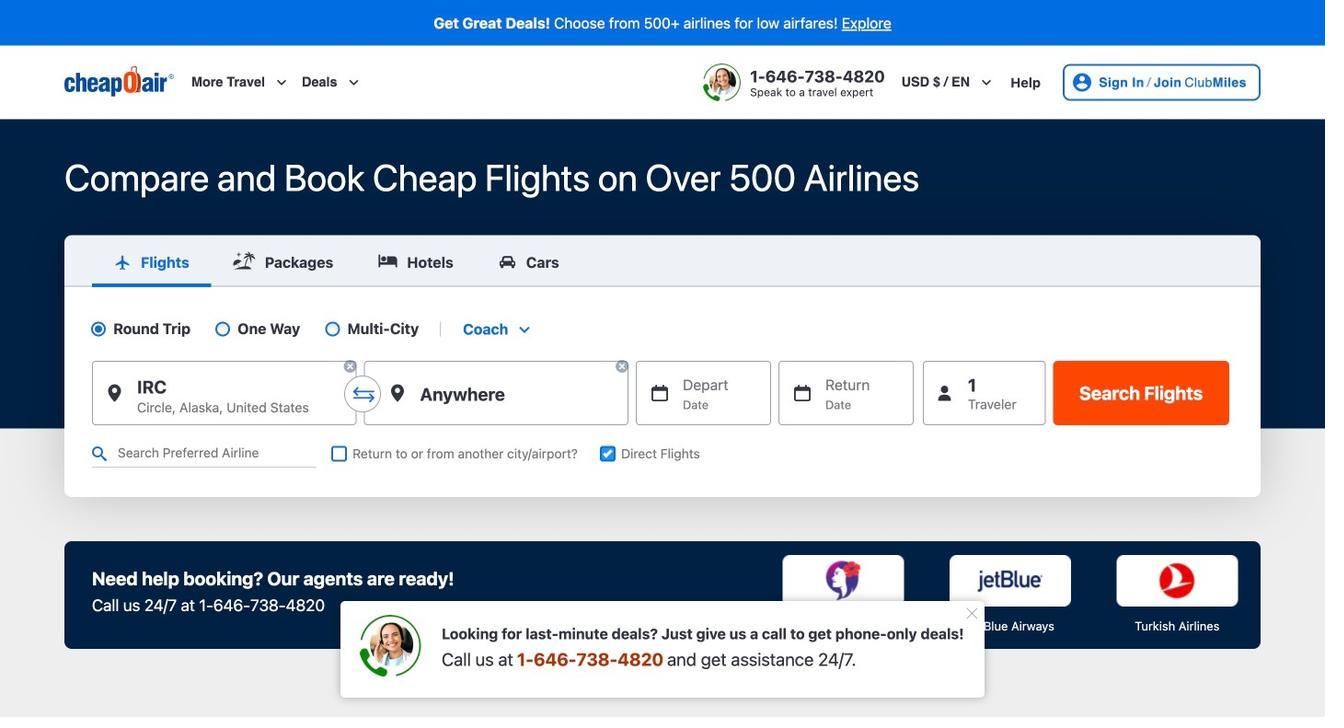 Task type: describe. For each thing, give the bounding box(es) containing it.
Search Preferred Airline text field
[[92, 440, 317, 468]]

hawaiian airlines image
[[783, 555, 904, 607]]

speak to a travel expert image
[[703, 63, 741, 102]]

cookie consent banner dialog
[[0, 632, 1326, 717]]



Task type: locate. For each thing, give the bounding box(es) containing it.
2 clear field image from the left
[[615, 359, 630, 374]]

form
[[64, 235, 1261, 497]]

None field
[[456, 320, 536, 338]]

clear field image
[[343, 359, 358, 374], [615, 359, 630, 374]]

None button
[[1053, 361, 1230, 425]]

0 horizontal spatial clear field image
[[343, 359, 358, 374]]

turkish airlines image
[[1117, 555, 1238, 607]]

search widget tabs tab list
[[64, 235, 1261, 287]]

search image
[[92, 447, 107, 461]]

1 clear field image from the left
[[343, 359, 358, 374]]

call us at1-646-738-4820 image
[[359, 615, 421, 678]]

1 horizontal spatial clear field image
[[615, 359, 630, 374]]

None search field
[[0, 119, 1326, 717]]

jetblue airways image
[[950, 555, 1071, 607]]



Task type: vqa. For each thing, say whether or not it's contained in the screenshot.
Speak to a travel expert image
yes



